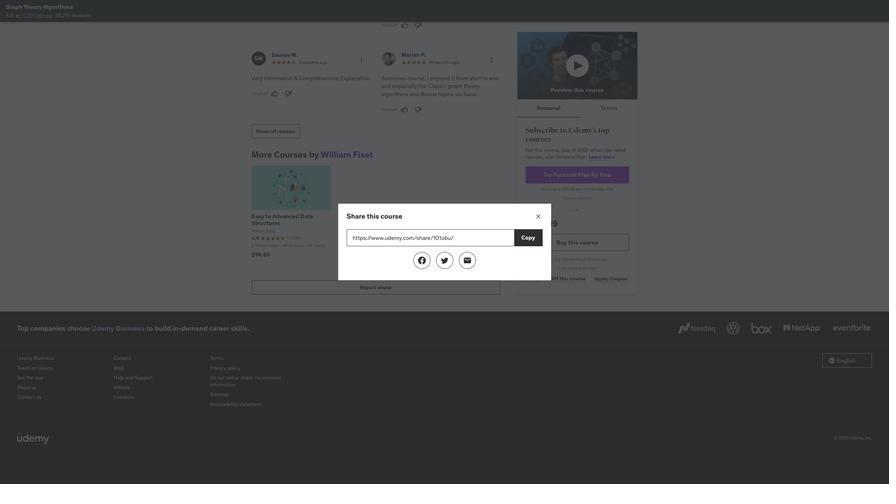 Task type: describe. For each thing, give the bounding box(es) containing it.
build
[[155, 324, 171, 333]]

with
[[546, 154, 555, 160]]

all levels
[[308, 243, 326, 248]]

total
[[259, 243, 267, 248]]

comprehensive
[[299, 75, 339, 82]]

saurav
[[272, 51, 290, 58]]

nasdaq image
[[677, 321, 718, 336]]

teach
[[17, 365, 30, 371]]

this inside $109.99 buy this course
[[569, 239, 579, 246]]

courses
[[526, 135, 552, 144]]

share this course dialog
[[338, 204, 552, 281]]

top-
[[605, 147, 615, 153]]

terms
[[210, 355, 224, 362]]

graph
[[6, 3, 22, 10]]

8.5
[[252, 243, 258, 248]]

explanation
[[340, 75, 370, 82]]

this for gift
[[560, 276, 569, 282]]

1 horizontal spatial business
[[116, 324, 145, 333]]

demand
[[181, 324, 208, 333]]

and inside careers blog help and support affiliate investors
[[125, 375, 134, 381]]

inc.
[[866, 436, 873, 441]]

0 vertical spatial and
[[382, 83, 391, 90]]

mark review by francisco r. as unhelpful image
[[285, 14, 292, 21]]

terms link
[[210, 354, 301, 364]]

informative
[[264, 75, 293, 82]]

udemy's
[[569, 126, 597, 135]]

4.4
[[252, 235, 259, 242]]

from
[[457, 75, 469, 82]]

especially
[[393, 83, 418, 90]]

udemy business teach on udemy get the app about us contact us
[[17, 355, 54, 401]]

39,210
[[55, 12, 70, 19]]

1 vertical spatial us
[[36, 394, 41, 401]]

30-
[[548, 257, 555, 262]]

udemy,
[[851, 436, 865, 441]]

it
[[452, 75, 455, 82]]

day
[[555, 257, 562, 262]]

cancel
[[563, 195, 576, 201]]

4.6
[[6, 12, 13, 19]]

report abuse
[[360, 284, 392, 291]]

business inside udemy business teach on udemy get the app about us contact us
[[34, 355, 54, 362]]

apply coupon button
[[593, 272, 630, 286]]

free
[[601, 171, 612, 178]]

i
[[428, 75, 429, 82]]

copy button
[[515, 229, 543, 247]]

7506 reviews element
[[287, 236, 300, 242]]

$74.99
[[252, 251, 270, 258]]

ago for comprehensive
[[320, 60, 328, 65]]

8.5 total hours
[[252, 243, 279, 248]]

mark review by shilpi b. as helpful image
[[401, 22, 409, 29]]

10
[[429, 60, 434, 65]]

share
[[241, 375, 253, 381]]

top
[[17, 324, 29, 333]]

affiliate
[[114, 385, 130, 391]]

on
[[31, 365, 37, 371]]

39,210 students
[[55, 12, 91, 19]]

about
[[17, 385, 30, 391]]

copy
[[522, 234, 536, 241]]

to left build
[[146, 324, 153, 333]]

privacy policy link
[[210, 364, 301, 373]]

mark review by saurav m. as helpful image
[[271, 90, 279, 97]]

at
[[558, 187, 561, 192]]

starting at $16.58 per month after trial cancel anytime
[[541, 187, 614, 201]]

to inside awesome course, i enjoyed it from start to end and especially the classic graph theory algorithms and bonus topics sections.
[[483, 75, 488, 82]]

months for p.
[[435, 60, 451, 65]]

month
[[584, 187, 596, 192]]

graph theory algorithms
[[6, 3, 73, 10]]

to inside subscribe to udemy's top courses
[[561, 126, 568, 135]]

ago for enjoyed
[[452, 60, 460, 65]]

gift this course
[[550, 276, 586, 282]]

p.
[[421, 51, 426, 58]]

do not sell or share my personal information button
[[210, 373, 301, 390]]

more courses by william fiset
[[252, 149, 373, 160]]

eventbrite image
[[832, 321, 873, 336]]

careers blog help and support affiliate investors
[[114, 355, 153, 401]]

gift this course link
[[548, 272, 588, 286]]

end
[[490, 75, 499, 82]]

course, inside 'get this course, plus 11,000+ of our top-rated courses, with personal plan.'
[[545, 147, 561, 153]]

information
[[210, 382, 236, 388]]

advanced
[[272, 213, 299, 220]]

2 horizontal spatial and
[[410, 91, 420, 98]]

top
[[599, 126, 610, 135]]

get inside udemy business teach on udemy get the app about us contact us
[[17, 375, 25, 381]]

small image
[[829, 357, 836, 364]]

terms privacy policy do not sell or share my personal information sitemap accessibility statement
[[210, 355, 281, 408]]

sm
[[254, 55, 263, 62]]

help and support link
[[114, 373, 205, 383]]

course for gift this course
[[570, 276, 586, 282]]

this for get
[[535, 147, 543, 153]]

english
[[838, 357, 856, 364]]

netapp image
[[783, 321, 823, 336]]

mark review by saurav m. as unhelpful image
[[285, 90, 292, 97]]

1 horizontal spatial fiset
[[353, 149, 373, 160]]

coupon
[[610, 276, 628, 282]]

$109.99 buy this course
[[526, 219, 599, 246]]

start
[[470, 75, 482, 82]]

access
[[583, 266, 597, 271]]

0 vertical spatial us
[[32, 385, 37, 391]]

in-
[[173, 324, 181, 333]]

policy
[[228, 365, 241, 371]]

show all reviews button
[[252, 124, 300, 139]]

personal
[[262, 375, 281, 381]]

show
[[256, 128, 270, 135]]

personal button
[[517, 100, 581, 117]]

mark review by francisco r. as helpful image
[[271, 14, 279, 21]]



Task type: locate. For each thing, give the bounding box(es) containing it.
subscribe to udemy's top courses
[[526, 126, 610, 144]]

helpful? left mark review by shilpi b. as helpful image
[[382, 22, 398, 28]]

2 vertical spatial and
[[125, 375, 134, 381]]

back
[[577, 257, 587, 262]]

the up bonus at the top of page
[[419, 83, 427, 90]]

course, inside awesome course, i enjoyed it from start to end and especially the classic graph theory algorithms and bonus topics sections.
[[408, 75, 426, 82]]

months for m.
[[303, 60, 319, 65]]

to left udemy's
[[561, 126, 568, 135]]

0 horizontal spatial get
[[17, 375, 25, 381]]

this inside dialog
[[367, 212, 379, 221]]

business up careers
[[116, 324, 145, 333]]

to inside easy to advanced data structures william fiset
[[266, 213, 271, 220]]

1 vertical spatial or
[[235, 375, 240, 381]]

ago
[[320, 60, 328, 65], [452, 60, 460, 65]]

get inside 'get this course, plus 11,000+ of our top-rated courses, with personal plan.'
[[526, 147, 534, 153]]

students
[[71, 12, 91, 19]]

0 vertical spatial udemy
[[92, 324, 114, 333]]

the left app
[[26, 375, 34, 381]]

1 vertical spatial business
[[34, 355, 54, 362]]

statement
[[239, 401, 262, 408]]

0 vertical spatial share
[[347, 212, 366, 221]]

udemy
[[92, 324, 114, 333], [17, 355, 33, 362], [38, 365, 54, 371]]

helpful? for awesome course, i enjoyed it from start to end and especially the classic graph theory algorithms and bonus topics sections.
[[382, 107, 398, 112]]

1 vertical spatial fiset
[[267, 228, 276, 234]]

months right 10
[[435, 60, 451, 65]]

2 horizontal spatial medium image
[[463, 256, 472, 265]]

and down especially on the top of page
[[410, 91, 420, 98]]

2 vertical spatial helpful?
[[382, 107, 398, 112]]

william up "4.4"
[[252, 228, 266, 234]]

0 horizontal spatial william
[[252, 228, 266, 234]]

48 lectures
[[283, 243, 304, 248]]

0 horizontal spatial course,
[[408, 75, 426, 82]]

course inside button
[[586, 86, 604, 94]]

saurav m.
[[272, 51, 298, 58]]

mark review by shilpi b. as unhelpful image
[[415, 22, 422, 29]]

1 horizontal spatial william
[[321, 149, 351, 160]]

easy
[[252, 213, 264, 220]]

© 2023 udemy, inc.
[[835, 436, 873, 441]]

volkswagen image
[[726, 321, 742, 336]]

lifetime
[[567, 266, 582, 271]]

2 vertical spatial personal
[[553, 171, 577, 178]]

plus
[[562, 147, 571, 153]]

tab list
[[517, 100, 638, 117]]

0 vertical spatial william
[[321, 149, 351, 160]]

1 horizontal spatial medium image
[[441, 256, 449, 265]]

box image
[[750, 321, 774, 336]]

course inside $109.99 buy this course
[[580, 239, 599, 246]]

close modal image
[[535, 213, 542, 220]]

udemy business link up get the app link
[[17, 354, 108, 364]]

1 vertical spatial helpful?
[[252, 91, 268, 96]]

2023
[[840, 436, 850, 441]]

app
[[35, 375, 43, 381]]

1 vertical spatial the
[[26, 375, 34, 381]]

0 vertical spatial course,
[[408, 75, 426, 82]]

course, left i
[[408, 75, 426, 82]]

0 horizontal spatial fiset
[[267, 228, 276, 234]]

to right easy
[[266, 213, 271, 220]]

mark review by marian p. as helpful image
[[401, 106, 409, 113]]

1 vertical spatial get
[[17, 375, 25, 381]]

get this course, plus 11,000+ of our top-rated courses, with personal plan.
[[526, 147, 626, 160]]

udemy right choose
[[92, 324, 114, 333]]

careers link
[[114, 354, 205, 364]]

course for share this course
[[381, 212, 403, 221]]

0 horizontal spatial months
[[303, 60, 319, 65]]

1 vertical spatial william
[[252, 228, 266, 234]]

2 vertical spatial udemy
[[38, 365, 54, 371]]

ratings)
[[36, 12, 52, 19]]

udemy business link up careers
[[92, 324, 145, 333]]

0 vertical spatial get
[[526, 147, 534, 153]]

30-day money-back guarantee full lifetime access
[[548, 257, 608, 271]]

try personal plan for free
[[544, 171, 612, 178]]

share
[[347, 212, 366, 221], [527, 276, 541, 282]]

$109.99
[[526, 219, 558, 230]]

personal up $16.58
[[553, 171, 577, 178]]

udemy image
[[17, 433, 49, 445]]

teams button
[[581, 100, 638, 117]]

fiset inside easy to advanced data structures william fiset
[[267, 228, 276, 234]]

business up "on"
[[34, 355, 54, 362]]

personal down the preview
[[537, 104, 561, 112]]

teams
[[601, 104, 618, 112]]

share for share
[[527, 276, 541, 282]]

mark review by marian p. as unhelpful image
[[415, 106, 422, 113]]

course, up the with
[[545, 147, 561, 153]]

the inside udemy business teach on udemy get the app about us contact us
[[26, 375, 34, 381]]

my
[[254, 375, 261, 381]]

1 medium image from the left
[[418, 256, 426, 265]]

0 horizontal spatial share
[[347, 212, 366, 221]]

helpful? left mark review by saurav m. as helpful icon
[[252, 91, 268, 96]]

(1,784
[[22, 12, 34, 19]]

0 horizontal spatial the
[[26, 375, 34, 381]]

0 horizontal spatial and
[[125, 375, 134, 381]]

2 ago from the left
[[452, 60, 460, 65]]

0 horizontal spatial udemy
[[17, 355, 33, 362]]

per
[[576, 187, 583, 192]]

full
[[559, 266, 566, 271]]

1 vertical spatial udemy business link
[[17, 354, 108, 364]]

lectures
[[289, 243, 304, 248]]

course for preview this course
[[586, 86, 604, 94]]

1 horizontal spatial the
[[419, 83, 427, 90]]

(1,784 ratings)
[[22, 12, 52, 19]]

investors
[[114, 394, 134, 401]]

about us link
[[17, 383, 108, 393]]

this inside 'get this course, plus 11,000+ of our top-rated courses, with personal plan.'
[[535, 147, 543, 153]]

2 medium image from the left
[[441, 256, 449, 265]]

the
[[419, 83, 427, 90], [26, 375, 34, 381]]

very informative & comprehensive explanation
[[252, 75, 370, 82]]

0 vertical spatial or
[[576, 207, 580, 212]]

william inside easy to advanced data structures william fiset
[[252, 228, 266, 234]]

plan.
[[577, 154, 588, 160]]

&
[[294, 75, 298, 82]]

plan
[[578, 171, 590, 178]]

0 horizontal spatial business
[[34, 355, 54, 362]]

and right help
[[125, 375, 134, 381]]

apply
[[595, 276, 609, 282]]

0 vertical spatial udemy business link
[[92, 324, 145, 333]]

fiset
[[353, 149, 373, 160], [267, 228, 276, 234]]

medium image
[[418, 256, 426, 265], [441, 256, 449, 265], [463, 256, 472, 265]]

more
[[252, 149, 272, 160]]

or inside terms privacy policy do not sell or share my personal information sitemap accessibility statement
[[235, 375, 240, 381]]

not
[[218, 375, 225, 381]]

2 horizontal spatial udemy
[[92, 324, 114, 333]]

learn more
[[589, 154, 616, 160]]

share inside share this course dialog
[[347, 212, 366, 221]]

helpful? for very informative & comprehensive explanation
[[252, 91, 268, 96]]

preview this course button
[[517, 32, 638, 100]]

all
[[308, 243, 313, 248]]

this for preview
[[574, 86, 585, 94]]

this for share
[[367, 212, 379, 221]]

udemy up teach
[[17, 355, 33, 362]]

career
[[209, 324, 229, 333]]

us right about
[[32, 385, 37, 391]]

0 horizontal spatial ago
[[320, 60, 328, 65]]

companies
[[30, 324, 66, 333]]

udemy right "on"
[[38, 365, 54, 371]]

sections.
[[455, 91, 478, 98]]

after
[[597, 187, 606, 192]]

none text field inside share this course dialog
[[347, 229, 515, 247]]

top companies choose udemy business to build in-demand career skills.
[[17, 324, 250, 333]]

get up courses,
[[526, 147, 534, 153]]

personal
[[537, 104, 561, 112], [556, 154, 576, 160], [553, 171, 577, 178]]

accessibility
[[210, 401, 238, 408]]

1 horizontal spatial share
[[527, 276, 541, 282]]

0 vertical spatial personal
[[537, 104, 561, 112]]

11,000+
[[572, 147, 590, 153]]

try personal plan for free link
[[526, 167, 630, 184]]

1 vertical spatial course,
[[545, 147, 561, 153]]

report
[[360, 284, 376, 291]]

marian p.
[[402, 51, 426, 58]]

contact
[[17, 394, 35, 401]]

0 vertical spatial helpful?
[[382, 22, 398, 28]]

to left end
[[483, 75, 488, 82]]

1 horizontal spatial or
[[576, 207, 580, 212]]

or down anytime
[[576, 207, 580, 212]]

1 vertical spatial udemy
[[17, 355, 33, 362]]

learn
[[589, 154, 602, 160]]

choose
[[67, 324, 90, 333]]

1 horizontal spatial ago
[[452, 60, 460, 65]]

0 vertical spatial fiset
[[353, 149, 373, 160]]

algorithms
[[43, 3, 73, 10]]

hours
[[268, 243, 279, 248]]

preview
[[551, 86, 573, 94]]

or
[[576, 207, 580, 212], [235, 375, 240, 381]]

1 vertical spatial share
[[527, 276, 541, 282]]

investors link
[[114, 393, 205, 403]]

None text field
[[347, 229, 515, 247]]

and down awesome
[[382, 83, 391, 90]]

$16.58
[[562, 187, 575, 192]]

teach on udemy link
[[17, 364, 108, 373]]

support
[[135, 375, 153, 381]]

1 vertical spatial and
[[410, 91, 420, 98]]

money-
[[563, 257, 577, 262]]

affiliate link
[[114, 383, 205, 393]]

ago up comprehensive
[[320, 60, 328, 65]]

guarantee
[[588, 257, 608, 262]]

1 horizontal spatial udemy
[[38, 365, 54, 371]]

blog
[[114, 365, 124, 371]]

personal inside 'get this course, plus 11,000+ of our top-rated courses, with personal plan.'
[[556, 154, 576, 160]]

do
[[210, 375, 217, 381]]

levels
[[314, 243, 326, 248]]

course inside dialog
[[381, 212, 403, 221]]

share inside share button
[[527, 276, 541, 282]]

0 horizontal spatial medium image
[[418, 256, 426, 265]]

or right sell
[[235, 375, 240, 381]]

2 months from the left
[[435, 60, 451, 65]]

helpful? left mark review by marian p. as helpful icon
[[382, 107, 398, 112]]

ago up it
[[452, 60, 460, 65]]

buy this course button
[[526, 234, 630, 251]]

easy to advanced data structures william fiset
[[252, 213, 313, 234]]

bonus
[[421, 91, 437, 98]]

0 vertical spatial business
[[116, 324, 145, 333]]

share for share this course
[[347, 212, 366, 221]]

1 horizontal spatial course,
[[545, 147, 561, 153]]

share button
[[526, 272, 543, 286]]

personal down plus
[[556, 154, 576, 160]]

months right 9
[[303, 60, 319, 65]]

personal inside button
[[537, 104, 561, 112]]

1 horizontal spatial months
[[435, 60, 451, 65]]

graph
[[448, 83, 463, 90]]

0 horizontal spatial or
[[235, 375, 240, 381]]

1 vertical spatial personal
[[556, 154, 576, 160]]

us right contact at the bottom of page
[[36, 394, 41, 401]]

1 months from the left
[[303, 60, 319, 65]]

tab list containing personal
[[517, 100, 638, 117]]

course
[[586, 86, 604, 94], [381, 212, 403, 221], [580, 239, 599, 246], [570, 276, 586, 282]]

courses
[[274, 149, 307, 160]]

1 horizontal spatial get
[[526, 147, 534, 153]]

3 medium image from the left
[[463, 256, 472, 265]]

0 vertical spatial the
[[419, 83, 427, 90]]

get down teach
[[17, 375, 25, 381]]

personal inside "link"
[[553, 171, 577, 178]]

1 ago from the left
[[320, 60, 328, 65]]

1 horizontal spatial and
[[382, 83, 391, 90]]

try
[[544, 171, 552, 178]]

william right by
[[321, 149, 351, 160]]

careers
[[114, 355, 131, 362]]

marian
[[402, 51, 420, 58]]

the inside awesome course, i enjoyed it from start to end and especially the classic graph theory algorithms and bonus topics sections.
[[419, 83, 427, 90]]

this inside button
[[574, 86, 585, 94]]

us
[[32, 385, 37, 391], [36, 394, 41, 401]]



Task type: vqa. For each thing, say whether or not it's contained in the screenshot.
ago to the right
yes



